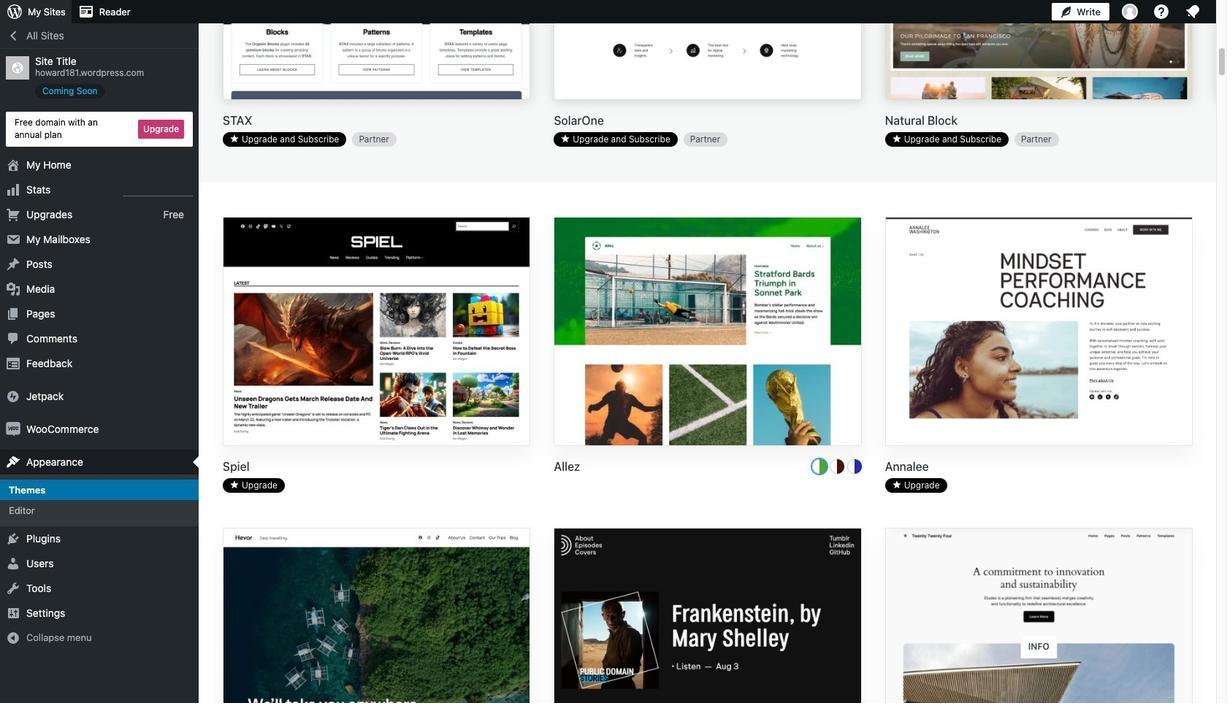 Task type: locate. For each thing, give the bounding box(es) containing it.
img image
[[6, 389, 20, 404], [6, 422, 20, 437]]

0 vertical spatial img image
[[6, 389, 20, 404]]

spiel is a game magazine theme. image
[[224, 218, 530, 447]]

1 img image from the top
[[6, 389, 20, 404]]

my profile image
[[1122, 4, 1138, 20]]

1 vertical spatial img image
[[6, 422, 20, 437]]

sometimes your podcast episode cover arts deserve more attention than regular thumbnails offer. if you think so, then podcasty is the theme design for your podcast site. image
[[555, 529, 861, 704]]

highest hourly views 0 image
[[123, 187, 193, 196]]

2 img image from the top
[[6, 422, 20, 437]]



Task type: vqa. For each thing, say whether or not it's contained in the screenshot.
Highest hourly views 0 image
yes



Task type: describe. For each thing, give the bounding box(es) containing it.
allez is the perfect theme site for sports practitioners or fans who want to blog about their sport. image
[[555, 218, 861, 447]]

help image
[[1153, 3, 1171, 20]]

hevor is the block remake of classic theme hever. it is a fully responsive theme, ideal for creating a strong, beautiful, online presence for your business. image
[[224, 529, 530, 704]]

annalee is a theme perfect for a personal coach. image
[[886, 218, 1193, 447]]

manage your notifications image
[[1185, 3, 1202, 20]]

twenty twenty-four is designed to be flexible, versatile and applicable to any website. its collection of templates and patterns tailor to different needs, such as presenting a business, blogging and writing or showcasing work. a multitude of possibilities open up with just a few adjustments to color and typography. twenty twenty-four comes with style variations and full page designs to help speed up the site building process, is fully compatible with the site editor, and takes advantage of new design tools introduced in wordpress 6.4. image
[[886, 529, 1193, 704]]



